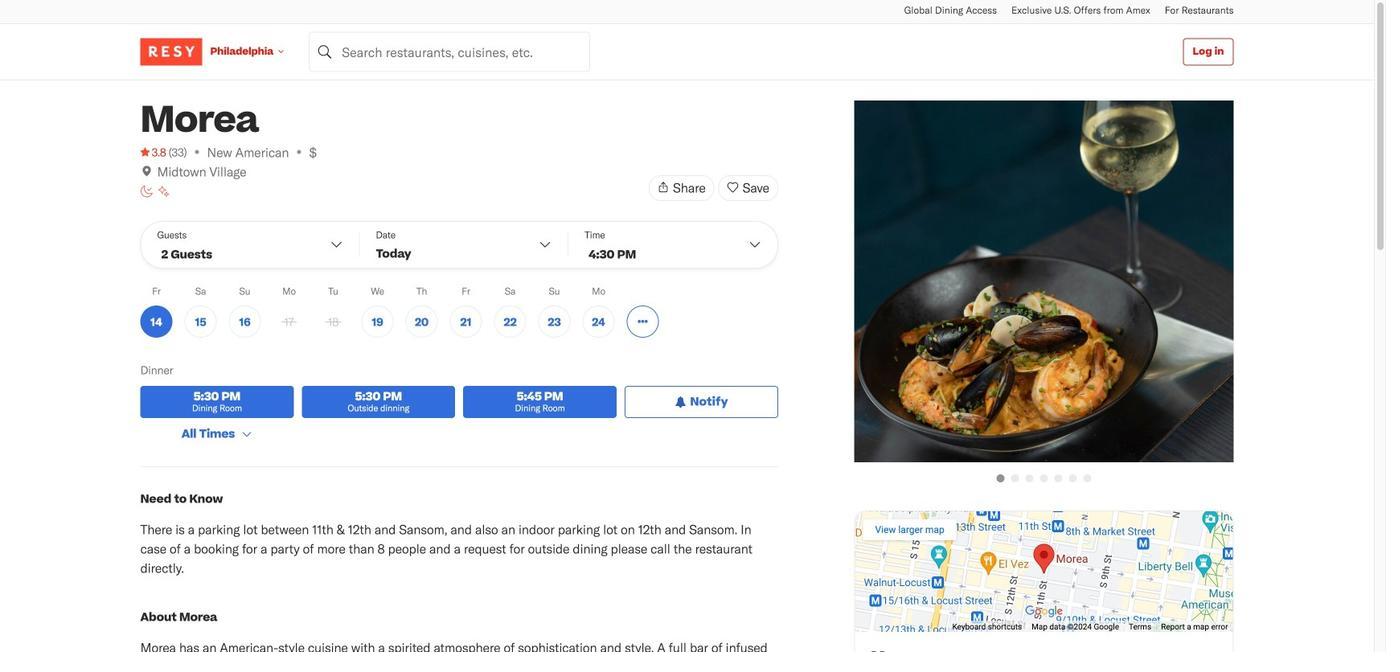 Task type: vqa. For each thing, say whether or not it's contained in the screenshot.
'4.4 out of 5 stars' IMAGE
no



Task type: locate. For each thing, give the bounding box(es) containing it.
None field
[[309, 32, 591, 72]]

3.8 out of 5 stars image
[[140, 144, 166, 160]]

Search restaurants, cuisines, etc. text field
[[309, 32, 591, 72]]



